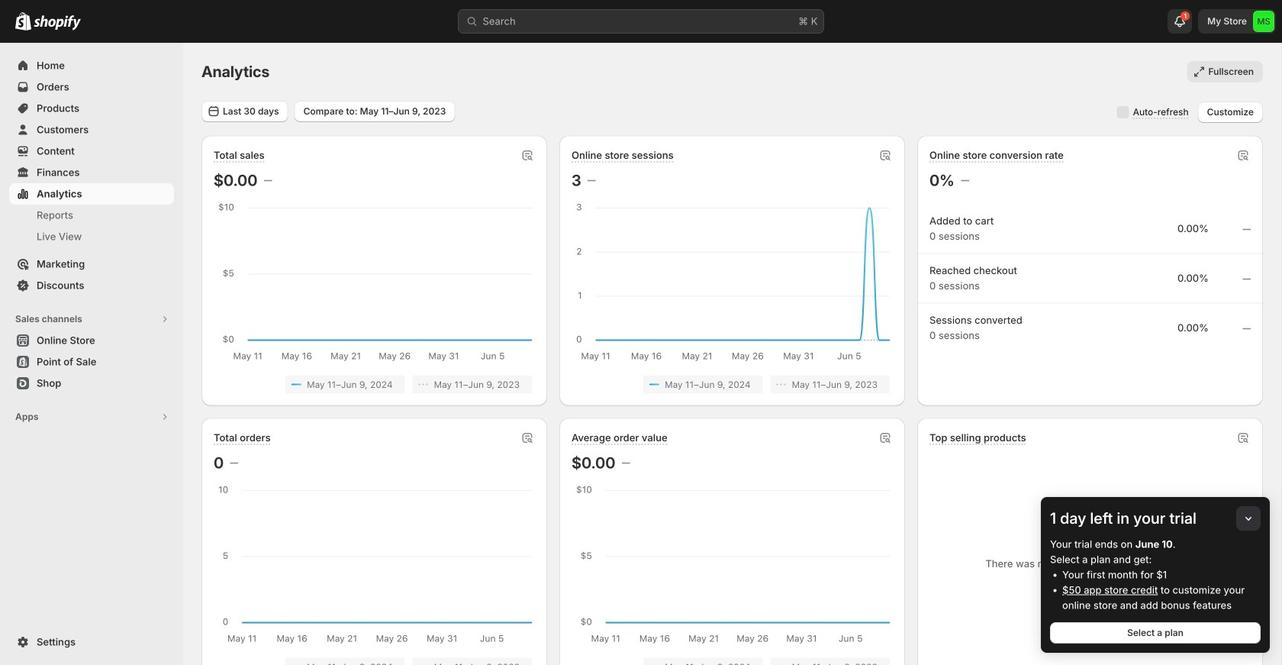Task type: vqa. For each thing, say whether or not it's contained in the screenshot.
My Store icon
yes



Task type: locate. For each thing, give the bounding box(es) containing it.
list
[[217, 375, 532, 394], [575, 375, 890, 394], [217, 658, 532, 665], [575, 658, 890, 665]]

shopify image
[[15, 12, 31, 30]]



Task type: describe. For each thing, give the bounding box(es) containing it.
my store image
[[1254, 11, 1275, 32]]

shopify image
[[34, 15, 81, 30]]



